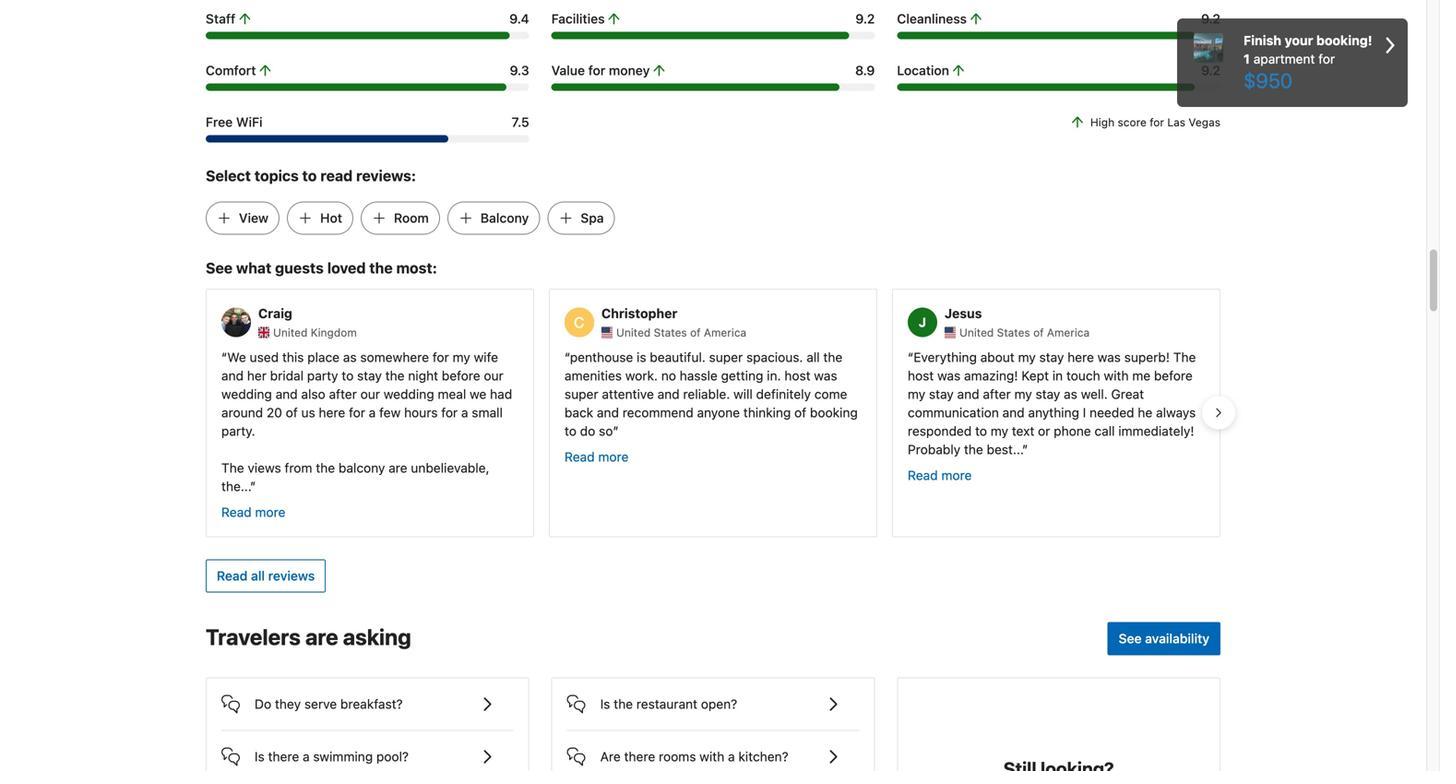 Task type: describe. For each thing, give the bounding box(es) containing it.
balcony
[[481, 210, 529, 226]]

money
[[609, 63, 650, 78]]

america for stay
[[1047, 326, 1090, 339]]

free wifi 7.5 meter
[[206, 135, 529, 142]]

and down no
[[658, 387, 680, 402]]

is for is the restaurant open?
[[601, 697, 611, 712]]

breakfast?
[[341, 697, 403, 712]]

the inside button
[[614, 697, 633, 712]]

read more for " we used this place as somewhere for my wife and her bridal party to stay the night before our wedding and also after our wedding meal we had around 20 of us here for a few hours for a small party. the views from the balcony are unbelievable, the...
[[222, 505, 286, 520]]

2 wedding from the left
[[384, 387, 434, 402]]

definitely
[[757, 387, 811, 402]]

in
[[1053, 368, 1063, 383]]

and up text
[[1003, 405, 1025, 420]]

with inside "" everything about my stay here was superb! the host was amazing! kept in touch with me before my stay and after my stay as well. great communication and anything i needed he always responded to my text or phone call immediately! probably the best..."
[[1104, 368, 1129, 383]]

las
[[1168, 116, 1186, 129]]

spacious.
[[747, 350, 803, 365]]

united for is
[[617, 326, 651, 339]]

rooms
[[659, 749, 696, 765]]

call
[[1095, 424, 1115, 439]]

few
[[379, 405, 401, 420]]

her
[[247, 368, 267, 383]]

is
[[637, 350, 647, 365]]

party
[[307, 368, 338, 383]]

2 horizontal spatial was
[[1098, 350, 1121, 365]]

are
[[601, 749, 621, 765]]

states for my
[[997, 326, 1031, 339]]

for down meal
[[441, 405, 458, 420]]

for right value
[[589, 63, 606, 78]]

america for super
[[704, 326, 747, 339]]

score
[[1118, 116, 1147, 129]]

a inside "are there rooms with a kitchen?" button
[[728, 749, 735, 765]]

is the restaurant open?
[[601, 697, 738, 712]]

in.
[[767, 368, 781, 383]]

a left few
[[369, 405, 376, 420]]

stay up the communication
[[929, 387, 954, 402]]

stay inside " we used this place as somewhere for my wife and her bridal party to stay the night before our wedding and also after our wedding meal we had around 20 of us here for a few hours for a small party. the views from the balcony are unbelievable, the...
[[357, 368, 382, 383]]

read more button for " everything about my stay here was superb! the host was amazing! kept in touch with me before my stay and after my stay as well. great communication and anything i needed he always responded to my text or phone call immediately! probably the best...
[[908, 466, 972, 485]]

hours
[[404, 405, 438, 420]]

text
[[1012, 424, 1035, 439]]

united for used
[[273, 326, 308, 339]]

reliable.
[[683, 387, 730, 402]]

is the restaurant open? button
[[567, 679, 860, 716]]

" for to
[[613, 424, 619, 439]]

phone
[[1054, 424, 1092, 439]]

select topics to read reviews:
[[206, 167, 416, 184]]

kingdom
[[311, 326, 357, 339]]

value for money
[[552, 63, 650, 78]]

read inside button
[[217, 568, 248, 584]]

read all reviews button
[[206, 560, 326, 593]]

room
[[394, 210, 429, 226]]

bridal
[[270, 368, 304, 383]]

with inside button
[[700, 749, 725, 765]]

and down bridal
[[276, 387, 298, 402]]

of up kept
[[1034, 326, 1044, 339]]

the right loved
[[369, 259, 393, 277]]

more for penthouse is beautiful. super spacious. all the amenities work. no hassle getting in. host was super attentive and reliable. will definitely come back and recommend anyone thinking of booking to do so
[[599, 449, 629, 465]]

are there rooms with a kitchen? button
[[567, 731, 860, 768]]

to inside "" everything about my stay here was superb! the host was amazing! kept in touch with me before my stay and after my stay as well. great communication and anything i needed he always responded to my text or phone call immediately! probably the best..."
[[976, 424, 988, 439]]

0 vertical spatial super
[[709, 350, 743, 365]]

all inside " penthouse is beautiful. super spacious. all the amenities work. no hassle getting in. host was super attentive and reliable. will definitely come back and recommend anyone thinking of booking to do so
[[807, 350, 820, 365]]

amazing!
[[965, 368, 1019, 383]]

for left las
[[1150, 116, 1165, 129]]

place
[[308, 350, 340, 365]]

" we used this place as somewhere for my wife and her bridal party to stay the night before our wedding and also after our wedding meal we had around 20 of us here for a few hours for a small party. the views from the balcony are unbelievable, the...
[[222, 350, 512, 494]]

" for " everything about my stay here was superb! the host was amazing! kept in touch with me before my stay and after my stay as well. great communication and anything i needed he always responded to my text or phone call immediately! probably the best...
[[908, 350, 914, 365]]

to inside " penthouse is beautiful. super spacious. all the amenities work. no hassle getting in. host was super attentive and reliable. will definitely come back and recommend anyone thinking of booking to do so
[[565, 424, 577, 439]]

recommend
[[623, 405, 694, 420]]

free wifi
[[206, 114, 263, 130]]

he
[[1138, 405, 1153, 420]]

somewhere
[[360, 350, 429, 365]]

and up the communication
[[958, 387, 980, 402]]

is there a swimming pool? button
[[222, 731, 514, 768]]

my up the communication
[[908, 387, 926, 402]]

united kingdom
[[273, 326, 357, 339]]

9.2 for cleanliness
[[1202, 11, 1221, 26]]

finish your booking! 1 apartment for $950
[[1244, 33, 1373, 92]]

booking!
[[1317, 33, 1373, 48]]

party.
[[222, 424, 255, 439]]

the inside "" everything about my stay here was superb! the host was amazing! kept in touch with me before my stay and after my stay as well. great communication and anything i needed he always responded to my text or phone call immediately! probably the best..."
[[964, 442, 984, 457]]

my down kept
[[1015, 387, 1033, 402]]

getting
[[721, 368, 764, 383]]

9.4
[[510, 11, 529, 26]]

hassle
[[680, 368, 718, 383]]

thinking
[[744, 405, 791, 420]]

all inside button
[[251, 568, 265, 584]]

and up "so"
[[597, 405, 619, 420]]

read for " everything about my stay here was superb! the host was amazing! kept in touch with me before my stay and after my stay as well. great communication and anything i needed he always responded to my text or phone call immediately! probably the best...
[[908, 468, 938, 483]]

9.2 for location
[[1202, 63, 1221, 78]]

used
[[250, 350, 279, 365]]

facilities 9.2 meter
[[552, 32, 875, 39]]

night
[[408, 368, 438, 383]]

what
[[236, 259, 272, 277]]

is there a swimming pool?
[[255, 749, 409, 765]]

views
[[248, 460, 281, 476]]

reviews:
[[356, 167, 416, 184]]

read for " penthouse is beautiful. super spacious. all the amenities work. no hassle getting in. host was super attentive and reliable. will definitely come back and recommend anyone thinking of booking to do so
[[565, 449, 595, 465]]

to inside " we used this place as somewhere for my wife and her bridal party to stay the night before our wedding and also after our wedding meal we had around 20 of us here for a few hours for a small party. the views from the balcony are unbelievable, the...
[[342, 368, 354, 383]]

before inside " we used this place as somewhere for my wife and her bridal party to stay the night before our wedding and also after our wedding meal we had around 20 of us here for a few hours for a small party. the views from the balcony are unbelievable, the...
[[442, 368, 481, 383]]

for left few
[[349, 405, 365, 420]]

are there rooms with a kitchen?
[[601, 749, 789, 765]]

do
[[255, 697, 271, 712]]

around
[[222, 405, 263, 420]]

immediately!
[[1119, 424, 1195, 439]]

had
[[490, 387, 512, 402]]

staff
[[206, 11, 236, 26]]

reviews
[[268, 568, 315, 584]]

more for we used this place as somewhere for my wife and her bridal party to stay the night before our wedding and also after our wedding meal we had around 20 of us here for a few hours for a small party. the views from the balcony are unbelievable, the...
[[255, 505, 286, 520]]

travelers
[[206, 624, 301, 650]]

united states of america image
[[602, 327, 613, 338]]

beautiful.
[[650, 350, 706, 365]]

location
[[897, 63, 950, 78]]

cleanliness
[[897, 11, 967, 26]]

communication
[[908, 405, 999, 420]]

and down we
[[222, 368, 244, 383]]

1 horizontal spatial was
[[938, 368, 961, 383]]

are inside " we used this place as somewhere for my wife and her bridal party to stay the night before our wedding and also after our wedding meal we had around 20 of us here for a few hours for a small party. the views from the balcony are unbelievable, the...
[[389, 460, 408, 476]]

hot
[[320, 210, 342, 226]]

of inside " penthouse is beautiful. super spacious. all the amenities work. no hassle getting in. host was super attentive and reliable. will definitely come back and recommend anyone thinking of booking to do so
[[795, 405, 807, 420]]

see availability
[[1119, 631, 1210, 646]]

work.
[[626, 368, 658, 383]]

" everything about my stay here was superb! the host was amazing! kept in touch with me before my stay and after my stay as well. great communication and anything i needed he always responded to my text or phone call immediately! probably the best...
[[908, 350, 1197, 457]]

location 9.2 meter
[[897, 83, 1221, 91]]

the inside "" everything about my stay here was superb! the host was amazing! kept in touch with me before my stay and after my stay as well. great communication and anything i needed he always responded to my text or phone call immediately! probably the best..."
[[1174, 350, 1197, 365]]



Task type: vqa. For each thing, say whether or not it's contained in the screenshot.
Select topics to read reviews: at the top of the page
yes



Task type: locate. For each thing, give the bounding box(es) containing it.
0 horizontal spatial united states of america
[[617, 326, 747, 339]]

touch
[[1067, 368, 1101, 383]]

0 horizontal spatial our
[[361, 387, 380, 402]]

more down "so"
[[599, 449, 629, 465]]

0 horizontal spatial all
[[251, 568, 265, 584]]

1 there from the left
[[268, 749, 299, 765]]

as right place
[[343, 350, 357, 365]]

there for are
[[624, 749, 656, 765]]

1 horizontal spatial is
[[601, 697, 611, 712]]

1 horizontal spatial wedding
[[384, 387, 434, 402]]

the
[[369, 259, 393, 277], [824, 350, 843, 365], [385, 368, 405, 383], [964, 442, 984, 457], [316, 460, 335, 476], [614, 697, 633, 712]]

the inside " we used this place as somewhere for my wife and her bridal party to stay the night before our wedding and also after our wedding meal we had around 20 of us here for a few hours for a small party. the views from the balcony are unbelievable, the...
[[222, 460, 244, 476]]

a inside the is there a swimming pool? button
[[303, 749, 310, 765]]

united down christopher
[[617, 326, 651, 339]]

a down meal
[[461, 405, 468, 420]]

0 vertical spatial our
[[484, 368, 504, 383]]

travelers are asking
[[206, 624, 411, 650]]

with
[[1104, 368, 1129, 383], [700, 749, 725, 765]]

there inside button
[[268, 749, 299, 765]]

0 horizontal spatial "
[[250, 479, 256, 494]]

free
[[206, 114, 233, 130]]

" for 20
[[250, 479, 256, 494]]

are
[[389, 460, 408, 476], [305, 624, 338, 650]]

" up amenities
[[565, 350, 570, 365]]

2 after from the left
[[983, 387, 1011, 402]]

your
[[1285, 33, 1314, 48]]

" up the communication
[[908, 350, 914, 365]]

1 united states of america from the left
[[617, 326, 747, 339]]

all
[[807, 350, 820, 365], [251, 568, 265, 584]]

host inside "" everything about my stay here was superb! the host was amazing! kept in touch with me before my stay and after my stay as well. great communication and anything i needed he always responded to my text or phone call immediately! probably the best..."
[[908, 368, 934, 383]]

to left do
[[565, 424, 577, 439]]

see left availability
[[1119, 631, 1142, 646]]

read more down do
[[565, 449, 629, 465]]

view
[[239, 210, 269, 226]]

our up 'had'
[[484, 368, 504, 383]]

apartment
[[1254, 51, 1316, 66]]

do they serve breakfast? button
[[222, 679, 514, 716]]

0 vertical spatial all
[[807, 350, 820, 365]]

1 before from the left
[[442, 368, 481, 383]]

1 horizontal spatial all
[[807, 350, 820, 365]]

9.2 for facilities
[[856, 11, 875, 26]]

" penthouse is beautiful. super spacious. all the amenities work. no hassle getting in. host was super attentive and reliable. will definitely come back and recommend anyone thinking of booking to do so
[[565, 350, 858, 439]]

1 vertical spatial as
[[1064, 387, 1078, 402]]

there
[[268, 749, 299, 765], [624, 749, 656, 765]]

see what guests loved the most:
[[206, 259, 437, 277]]

0 vertical spatial here
[[1068, 350, 1095, 365]]

penthouse
[[570, 350, 633, 365]]

best...
[[987, 442, 1023, 457]]

the left the best...
[[964, 442, 984, 457]]

is for is there a swimming pool?
[[255, 749, 265, 765]]

before up meal
[[442, 368, 481, 383]]

" down text
[[1023, 442, 1029, 457]]

more for everything about my stay here was superb! the host was amazing! kept in touch with me before my stay and after my stay as well. great communication and anything i needed he always responded to my text or phone call immediately! probably the best...
[[942, 468, 972, 483]]

$950
[[1244, 68, 1293, 92]]

meal
[[438, 387, 466, 402]]

2 united from the left
[[617, 326, 651, 339]]

read more button down the...
[[222, 503, 286, 522]]

swimming
[[313, 749, 373, 765]]

2 horizontal spatial read more button
[[908, 466, 972, 485]]

1 " from the left
[[222, 350, 227, 365]]

read more down the...
[[222, 505, 286, 520]]

my inside " we used this place as somewhere for my wife and her bridal party to stay the night before our wedding and also after our wedding meal we had around 20 of us here for a few hours for a small party. the views from the balcony are unbelievable, the...
[[453, 350, 470, 365]]

our up few
[[361, 387, 380, 402]]

united states of america up beautiful.
[[617, 326, 747, 339]]

2 there from the left
[[624, 749, 656, 765]]

stay up in
[[1040, 350, 1065, 365]]

" for " we used this place as somewhere for my wife and her bridal party to stay the night before our wedding and also after our wedding meal we had around 20 of us here for a few hours for a small party. the views from the balcony are unbelievable, the...
[[222, 350, 227, 365]]

the inside " penthouse is beautiful. super spacious. all the amenities work. no hassle getting in. host was super attentive and reliable. will definitely come back and recommend anyone thinking of booking to do so
[[824, 350, 843, 365]]

spa
[[581, 210, 604, 226]]

the left restaurant
[[614, 697, 633, 712]]

the right superb!
[[1174, 350, 1197, 365]]

2 before from the left
[[1155, 368, 1193, 383]]

after down amazing!
[[983, 387, 1011, 402]]

0 horizontal spatial "
[[222, 350, 227, 365]]

2 horizontal spatial united
[[960, 326, 994, 339]]

or
[[1038, 424, 1051, 439]]

always
[[1157, 405, 1196, 420]]

staff 9.4 meter
[[206, 32, 529, 39]]

united
[[273, 326, 308, 339], [617, 326, 651, 339], [960, 326, 994, 339]]

2 horizontal spatial more
[[942, 468, 972, 483]]

facilities
[[552, 11, 605, 26]]

host inside " penthouse is beautiful. super spacious. all the amenities work. no hassle getting in. host was super attentive and reliable. will definitely come back and recommend anyone thinking of booking to do so
[[785, 368, 811, 383]]

" left used
[[222, 350, 227, 365]]

do
[[580, 424, 596, 439]]

0 horizontal spatial with
[[700, 749, 725, 765]]

2 horizontal spatial "
[[1023, 442, 1029, 457]]

1 vertical spatial "
[[1023, 442, 1029, 457]]

2 states from the left
[[997, 326, 1031, 339]]

0 vertical spatial more
[[599, 449, 629, 465]]

are left asking
[[305, 624, 338, 650]]

united down craig
[[273, 326, 308, 339]]

my up the best...
[[991, 424, 1009, 439]]

1 america from the left
[[704, 326, 747, 339]]

read left reviews
[[217, 568, 248, 584]]

more down probably
[[942, 468, 972, 483]]

2 vertical spatial read more
[[222, 505, 286, 520]]

are right balcony
[[389, 460, 408, 476]]

open?
[[701, 697, 738, 712]]

wedding
[[222, 387, 272, 402], [384, 387, 434, 402]]

0 horizontal spatial before
[[442, 368, 481, 383]]

states for beautiful.
[[654, 326, 687, 339]]

0 horizontal spatial host
[[785, 368, 811, 383]]

0 horizontal spatial is
[[255, 749, 265, 765]]

1 horizontal spatial states
[[997, 326, 1031, 339]]

read more button
[[565, 448, 629, 466], [908, 466, 972, 485], [222, 503, 286, 522]]

0 vertical spatial with
[[1104, 368, 1129, 383]]

amenities
[[565, 368, 622, 383]]

here
[[1068, 350, 1095, 365], [319, 405, 345, 420]]

this is a carousel with rotating slides. it displays featured reviews of the property. use the next and previous buttons to navigate. region
[[191, 282, 1236, 545]]

1 vertical spatial the
[[222, 460, 244, 476]]

2 " from the left
[[565, 350, 570, 365]]

here up touch
[[1068, 350, 1095, 365]]

1 vertical spatial all
[[251, 568, 265, 584]]

america
[[704, 326, 747, 339], [1047, 326, 1090, 339]]

see
[[206, 259, 233, 277], [1119, 631, 1142, 646]]

0 horizontal spatial states
[[654, 326, 687, 339]]

for inside the finish your booking! 1 apartment for $950
[[1319, 51, 1336, 66]]

me
[[1133, 368, 1151, 383]]

" for i
[[1023, 442, 1029, 457]]

host down everything
[[908, 368, 934, 383]]

1 vertical spatial super
[[565, 387, 599, 402]]

1 vertical spatial is
[[255, 749, 265, 765]]

united for about
[[960, 326, 994, 339]]

2 horizontal spatial read more
[[908, 468, 972, 483]]

" inside "" everything about my stay here was superb! the host was amazing! kept in touch with me before my stay and after my stay as well. great communication and anything i needed he always responded to my text or phone call immediately! probably the best..."
[[908, 350, 914, 365]]

of up beautiful.
[[690, 326, 701, 339]]

1 horizontal spatial super
[[709, 350, 743, 365]]

wedding up the hours on the bottom left of the page
[[384, 387, 434, 402]]

as inside "" everything about my stay here was superb! the host was amazing! kept in touch with me before my stay and after my stay as well. great communication and anything i needed he always responded to my text or phone call immediately! probably the best..."
[[1064, 387, 1078, 402]]

as down touch
[[1064, 387, 1078, 402]]

1 wedding from the left
[[222, 387, 272, 402]]

there inside button
[[624, 749, 656, 765]]

1 horizontal spatial there
[[624, 749, 656, 765]]

kept
[[1022, 368, 1049, 383]]

1 vertical spatial our
[[361, 387, 380, 402]]

the right the from
[[316, 460, 335, 476]]

1 after from the left
[[329, 387, 357, 402]]

1 horizontal spatial united states of america
[[960, 326, 1090, 339]]

1
[[1244, 51, 1251, 66]]

1 horizontal spatial are
[[389, 460, 408, 476]]

0 vertical spatial as
[[343, 350, 357, 365]]

1 horizontal spatial our
[[484, 368, 504, 383]]

2 vertical spatial "
[[250, 479, 256, 494]]

8.9
[[856, 63, 875, 78]]

all right spacious.
[[807, 350, 820, 365]]

1 horizontal spatial the
[[1174, 350, 1197, 365]]

with right rooms on the left of the page
[[700, 749, 725, 765]]

here right us
[[319, 405, 345, 420]]

states up about
[[997, 326, 1031, 339]]

read down probably
[[908, 468, 938, 483]]

1 vertical spatial read more
[[908, 468, 972, 483]]

see for see availability
[[1119, 631, 1142, 646]]

we
[[470, 387, 487, 402]]

0 horizontal spatial as
[[343, 350, 357, 365]]

before inside "" everything about my stay here was superb! the host was amazing! kept in touch with me before my stay and after my stay as well. great communication and anything i needed he always responded to my text or phone call immediately! probably the best..."
[[1155, 368, 1193, 383]]

guests
[[275, 259, 324, 277]]

was down everything
[[938, 368, 961, 383]]

1 horizontal spatial host
[[908, 368, 934, 383]]

2 united states of america from the left
[[960, 326, 1090, 339]]

host up definitely
[[785, 368, 811, 383]]

1 horizontal spatial "
[[613, 424, 619, 439]]

of left us
[[286, 405, 298, 420]]

1 horizontal spatial "
[[565, 350, 570, 365]]

to
[[302, 167, 317, 184], [342, 368, 354, 383], [565, 424, 577, 439], [976, 424, 988, 439]]

0 horizontal spatial super
[[565, 387, 599, 402]]

" inside " we used this place as somewhere for my wife and her bridal party to stay the night before our wedding and also after our wedding meal we had around 20 of us here for a few hours for a small party. the views from the balcony are unbelievable, the...
[[222, 350, 227, 365]]

read more down probably
[[908, 468, 972, 483]]

1 horizontal spatial as
[[1064, 387, 1078, 402]]

the down "somewhere"
[[385, 368, 405, 383]]

jesus
[[945, 306, 983, 321]]

1 states from the left
[[654, 326, 687, 339]]

read more button for " penthouse is beautiful. super spacious. all the amenities work. no hassle getting in. host was super attentive and reliable. will definitely come back and recommend anyone thinking of booking to do so
[[565, 448, 629, 466]]

finish
[[1244, 33, 1282, 48]]

for down booking!
[[1319, 51, 1336, 66]]

of down definitely
[[795, 405, 807, 420]]

0 vertical spatial is
[[601, 697, 611, 712]]

1 vertical spatial are
[[305, 624, 338, 650]]

after inside "" everything about my stay here was superb! the host was amazing! kept in touch with me before my stay and after my stay as well. great communication and anything i needed he always responded to my text or phone call immediately! probably the best..."
[[983, 387, 1011, 402]]

0 horizontal spatial are
[[305, 624, 338, 650]]

was up touch
[[1098, 350, 1121, 365]]

read all reviews
[[217, 568, 315, 584]]

1 horizontal spatial read more button
[[565, 448, 629, 466]]

united down jesus
[[960, 326, 994, 339]]

2 america from the left
[[1047, 326, 1090, 339]]

0 horizontal spatial wedding
[[222, 387, 272, 402]]

do they serve breakfast?
[[255, 697, 403, 712]]

super up "back"
[[565, 387, 599, 402]]

read more button down probably
[[908, 466, 972, 485]]

there right are at the left
[[624, 749, 656, 765]]

host
[[785, 368, 811, 383], [908, 368, 934, 383]]

0 horizontal spatial here
[[319, 405, 345, 420]]

was inside " penthouse is beautiful. super spacious. all the amenities work. no hassle getting in. host was super attentive and reliable. will definitely come back and recommend anyone thinking of booking to do so
[[814, 368, 838, 383]]

0 vertical spatial the
[[1174, 350, 1197, 365]]

1 host from the left
[[785, 368, 811, 383]]

read for " we used this place as somewhere for my wife and her bridal party to stay the night before our wedding and also after our wedding meal we had around 20 of us here for a few hours for a small party. the views from the balcony are unbelievable, the...
[[222, 505, 252, 520]]

see left what
[[206, 259, 233, 277]]

" right do
[[613, 424, 619, 439]]

my left wife
[[453, 350, 470, 365]]

christopher
[[602, 306, 678, 321]]

united states of america up about
[[960, 326, 1090, 339]]

see inside button
[[1119, 631, 1142, 646]]

the
[[1174, 350, 1197, 365], [222, 460, 244, 476]]

cleanliness 9.2 meter
[[897, 32, 1221, 39]]

value for money 8.9 meter
[[552, 83, 875, 91]]

stay down "somewhere"
[[357, 368, 382, 383]]

read more button for " we used this place as somewhere for my wife and her bridal party to stay the night before our wedding and also after our wedding meal we had around 20 of us here for a few hours for a small party. the views from the balcony are unbelievable, the...
[[222, 503, 286, 522]]

0 horizontal spatial united
[[273, 326, 308, 339]]

1 horizontal spatial more
[[599, 449, 629, 465]]

1 vertical spatial see
[[1119, 631, 1142, 646]]

was
[[1098, 350, 1121, 365], [814, 368, 838, 383], [938, 368, 961, 383]]

is down do
[[255, 749, 265, 765]]

1 horizontal spatial read more
[[565, 449, 629, 465]]

from
[[285, 460, 312, 476]]

after down party
[[329, 387, 357, 402]]

there for is
[[268, 749, 299, 765]]

booking
[[810, 405, 858, 420]]

a left kitchen?
[[728, 749, 735, 765]]

wife
[[474, 350, 498, 365]]

is inside button
[[601, 697, 611, 712]]

my up kept
[[1019, 350, 1036, 365]]

0 vertical spatial "
[[613, 424, 619, 439]]

united states of america for my
[[960, 326, 1090, 339]]

0 vertical spatial see
[[206, 259, 233, 277]]

to right party
[[342, 368, 354, 383]]

read more button down do
[[565, 448, 629, 466]]

1 horizontal spatial before
[[1155, 368, 1193, 383]]

the up come
[[824, 350, 843, 365]]

1 horizontal spatial united
[[617, 326, 651, 339]]

with up the great
[[1104, 368, 1129, 383]]

states up beautiful.
[[654, 326, 687, 339]]

2 host from the left
[[908, 368, 934, 383]]

to up the best...
[[976, 424, 988, 439]]

1 horizontal spatial after
[[983, 387, 1011, 402]]

america up getting
[[704, 326, 747, 339]]

they
[[275, 697, 301, 712]]

the up the...
[[222, 460, 244, 476]]

back
[[565, 405, 594, 420]]

america up in
[[1047, 326, 1090, 339]]

is up are at the left
[[601, 697, 611, 712]]

i
[[1083, 405, 1087, 420]]

3 " from the left
[[908, 350, 914, 365]]

a left swimming
[[303, 749, 310, 765]]

was up come
[[814, 368, 838, 383]]

0 vertical spatial are
[[389, 460, 408, 476]]

" inside " penthouse is beautiful. super spacious. all the amenities work. no hassle getting in. host was super attentive and reliable. will definitely come back and recommend anyone thinking of booking to do so
[[565, 350, 570, 365]]

20
[[267, 405, 282, 420]]

0 horizontal spatial was
[[814, 368, 838, 383]]

serve
[[304, 697, 337, 712]]

0 horizontal spatial after
[[329, 387, 357, 402]]

unbelievable,
[[411, 460, 490, 476]]

to left read
[[302, 167, 317, 184]]

0 vertical spatial read more
[[565, 449, 629, 465]]

superb!
[[1125, 350, 1170, 365]]

"
[[613, 424, 619, 439], [1023, 442, 1029, 457], [250, 479, 256, 494]]

this
[[282, 350, 304, 365]]

read down the...
[[222, 505, 252, 520]]

restaurant
[[637, 697, 698, 712]]

1 horizontal spatial america
[[1047, 326, 1090, 339]]

1 horizontal spatial with
[[1104, 368, 1129, 383]]

see for see what guests loved the most:
[[206, 259, 233, 277]]

craig
[[258, 306, 292, 321]]

kitchen?
[[739, 749, 789, 765]]

after inside " we used this place as somewhere for my wife and her bridal party to stay the night before our wedding and also after our wedding meal we had around 20 of us here for a few hours for a small party. the views from the balcony are unbelievable, the...
[[329, 387, 357, 402]]

2 vertical spatial more
[[255, 505, 286, 520]]

balcony
[[339, 460, 385, 476]]

read more for " everything about my stay here was superb! the host was amazing! kept in touch with me before my stay and after my stay as well. great communication and anything i needed he always responded to my text or phone call immediately! probably the best...
[[908, 468, 972, 483]]

is inside button
[[255, 749, 265, 765]]

the...
[[222, 479, 250, 494]]

all left reviews
[[251, 568, 265, 584]]

everything
[[914, 350, 977, 365]]

stay up anything
[[1036, 387, 1061, 402]]

1 vertical spatial here
[[319, 405, 345, 420]]

0 horizontal spatial read more button
[[222, 503, 286, 522]]

for up night
[[433, 350, 449, 365]]

high score for las vegas
[[1091, 116, 1221, 129]]

here inside " we used this place as somewhere for my wife and her bridal party to stay the night before our wedding and also after our wedding meal we had around 20 of us here for a few hours for a small party. the views from the balcony are unbelievable, the...
[[319, 405, 345, 420]]

after
[[329, 387, 357, 402], [983, 387, 1011, 402]]

here inside "" everything about my stay here was superb! the host was amazing! kept in touch with me before my stay and after my stay as well. great communication and anything i needed he always responded to my text or phone call immediately! probably the best..."
[[1068, 350, 1095, 365]]

comfort 9.3 meter
[[206, 83, 529, 91]]

as inside " we used this place as somewhere for my wife and her bridal party to stay the night before our wedding and also after our wedding meal we had around 20 of us here for a few hours for a small party. the views from the balcony are unbelievable, the...
[[343, 350, 357, 365]]

super up getting
[[709, 350, 743, 365]]

united states of america image
[[945, 327, 956, 338]]

united states of america for beautiful.
[[617, 326, 747, 339]]

read down do
[[565, 449, 595, 465]]

1 vertical spatial with
[[700, 749, 725, 765]]

a
[[369, 405, 376, 420], [461, 405, 468, 420], [303, 749, 310, 765], [728, 749, 735, 765]]

" down views on the left bottom
[[250, 479, 256, 494]]

1 united from the left
[[273, 326, 308, 339]]

1 horizontal spatial here
[[1068, 350, 1095, 365]]

most:
[[396, 259, 437, 277]]

there down "they"
[[268, 749, 299, 765]]

0 horizontal spatial read more
[[222, 505, 286, 520]]

0 horizontal spatial america
[[704, 326, 747, 339]]

united kingdom image
[[258, 327, 270, 338]]

of inside " we used this place as somewhere for my wife and her bridal party to stay the night before our wedding and also after our wedding meal we had around 20 of us here for a few hours for a small party. the views from the balcony are unbelievable, the...
[[286, 405, 298, 420]]

rightchevron image
[[1386, 31, 1396, 59]]

more down views on the left bottom
[[255, 505, 286, 520]]

small
[[472, 405, 503, 420]]

j
[[919, 315, 927, 330]]

2 horizontal spatial "
[[908, 350, 914, 365]]

3 united from the left
[[960, 326, 994, 339]]

0 horizontal spatial the
[[222, 460, 244, 476]]

before right me
[[1155, 368, 1193, 383]]

wedding up 'around'
[[222, 387, 272, 402]]

" for " penthouse is beautiful. super spacious. all the amenities work. no hassle getting in. host was super attentive and reliable. will definitely come back and recommend anyone thinking of booking to do so
[[565, 350, 570, 365]]

wifi
[[236, 114, 263, 130]]

read more for " penthouse is beautiful. super spacious. all the amenities work. no hassle getting in. host was super attentive and reliable. will definitely come back and recommend anyone thinking of booking to do so
[[565, 449, 629, 465]]

0 horizontal spatial see
[[206, 259, 233, 277]]

so
[[599, 424, 613, 439]]

0 horizontal spatial there
[[268, 749, 299, 765]]

attentive
[[602, 387, 654, 402]]

1 vertical spatial more
[[942, 468, 972, 483]]

will
[[734, 387, 753, 402]]

anything
[[1029, 405, 1080, 420]]

1 horizontal spatial see
[[1119, 631, 1142, 646]]

availability
[[1146, 631, 1210, 646]]

0 horizontal spatial more
[[255, 505, 286, 520]]



